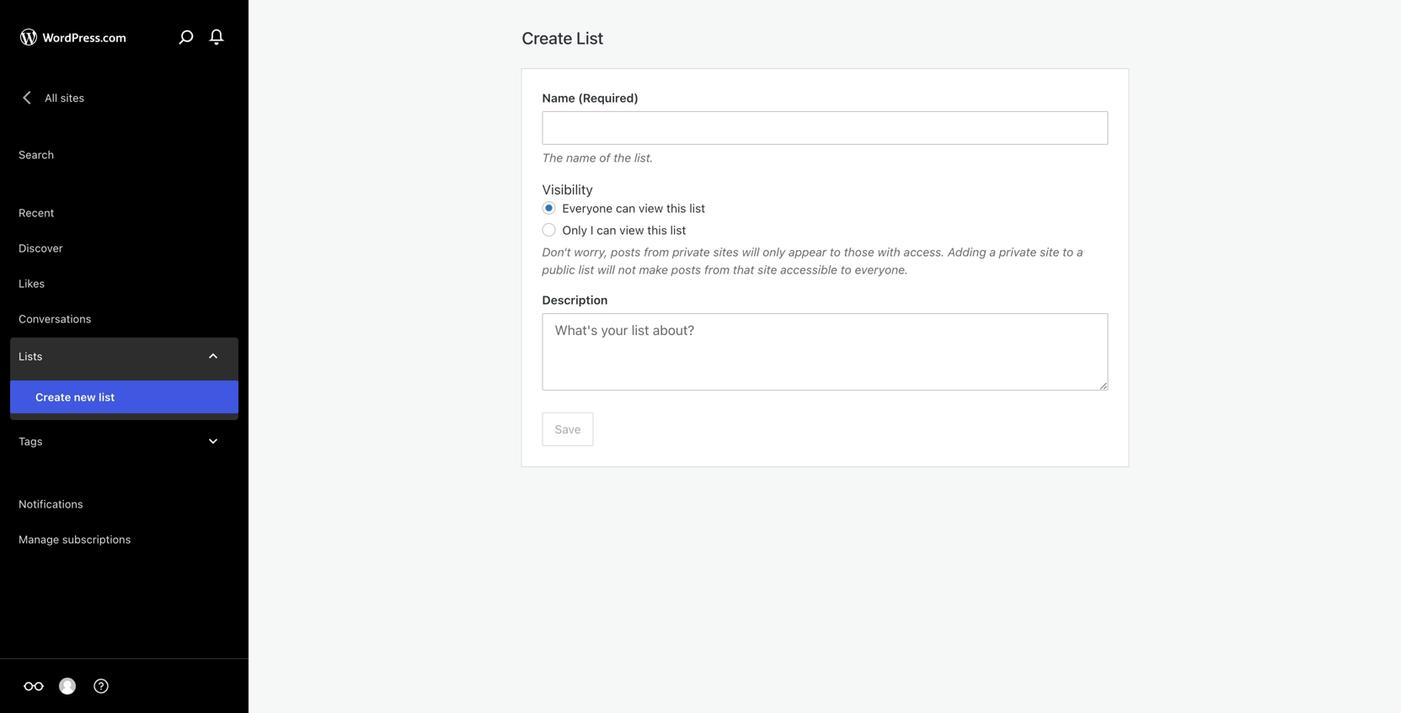 Task type: describe. For each thing, give the bounding box(es) containing it.
create new list
[[35, 391, 115, 404]]

1 vertical spatial posts
[[671, 263, 701, 277]]

discover link
[[10, 232, 238, 265]]

2 a from the left
[[1077, 245, 1083, 259]]

notifications
[[19, 498, 83, 511]]

description
[[542, 293, 608, 307]]

not
[[618, 263, 636, 277]]

0 vertical spatial will
[[742, 245, 760, 259]]

new
[[74, 391, 96, 404]]

everyone can view this list
[[563, 201, 705, 215]]

i
[[591, 223, 594, 237]]

manage subscriptions link
[[10, 523, 238, 556]]

search link
[[10, 138, 238, 171]]

0 vertical spatial this
[[667, 201, 686, 215]]

1 private from the left
[[673, 245, 710, 259]]

1 vertical spatial can
[[597, 223, 616, 237]]

appear
[[789, 245, 827, 259]]

2 private from the left
[[999, 245, 1037, 259]]

the
[[542, 151, 563, 165]]

conversations
[[19, 313, 91, 325]]

lists
[[19, 350, 42, 363]]

conversations link
[[10, 303, 238, 335]]

only i can view this list
[[563, 223, 686, 237]]

keyboard_arrow_down image
[[205, 348, 222, 365]]

save
[[555, 423, 581, 437]]

create
[[35, 391, 71, 404]]

1 vertical spatial from
[[704, 263, 730, 277]]

reader image
[[24, 677, 44, 697]]

Description text field
[[542, 313, 1109, 391]]

manage subscriptions
[[19, 533, 131, 546]]

manage
[[19, 533, 59, 546]]

of
[[599, 151, 610, 165]]

public
[[542, 263, 575, 277]]

the
[[614, 151, 631, 165]]

0 vertical spatial site
[[1040, 245, 1060, 259]]

those
[[844, 245, 875, 259]]

recent link
[[10, 196, 238, 229]]

make
[[639, 263, 668, 277]]

recent
[[19, 206, 54, 219]]

1 vertical spatial this
[[647, 223, 667, 237]]

sites inside "link"
[[60, 91, 84, 104]]

subscriptions
[[62, 533, 131, 546]]

create list
[[522, 28, 604, 48]]

don't worry, posts from private sites will only appear to those with access. adding a private site to a public list will not make posts from that site accessible to everyone.
[[542, 245, 1083, 277]]

only
[[563, 223, 587, 237]]

0 horizontal spatial posts
[[611, 245, 641, 259]]

(required)
[[578, 91, 639, 105]]

all
[[45, 91, 57, 104]]

tags link
[[10, 423, 238, 460]]



Task type: locate. For each thing, give the bounding box(es) containing it.
0 vertical spatial can
[[616, 201, 636, 215]]

from
[[644, 245, 669, 259], [704, 263, 730, 277]]

can up only i can view this list
[[616, 201, 636, 215]]

view down 'everyone can view this list'
[[620, 223, 644, 237]]

1 horizontal spatial a
[[1077, 245, 1083, 259]]

visibility
[[542, 182, 593, 198]]

private right adding
[[999, 245, 1037, 259]]

0 vertical spatial view
[[639, 201, 663, 215]]

visibility group
[[542, 179, 1109, 279]]

0 horizontal spatial will
[[597, 263, 615, 277]]

0 vertical spatial from
[[644, 245, 669, 259]]

lists link
[[10, 338, 238, 375]]

only
[[763, 245, 786, 259]]

the name of the list.
[[542, 151, 654, 165]]

name
[[542, 91, 575, 105]]

1 vertical spatial view
[[620, 223, 644, 237]]

all sites link
[[10, 80, 92, 115]]

can
[[616, 201, 636, 215], [597, 223, 616, 237]]

view up only i can view this list
[[639, 201, 663, 215]]

can right i
[[597, 223, 616, 237]]

to
[[830, 245, 841, 259], [1063, 245, 1074, 259], [841, 263, 852, 277]]

site right adding
[[1040, 245, 1060, 259]]

0 vertical spatial posts
[[611, 245, 641, 259]]

don't
[[542, 245, 571, 259]]

1 vertical spatial site
[[758, 263, 777, 277]]

posts up not at left
[[611, 245, 641, 259]]

likes link
[[10, 267, 238, 300]]

site
[[1040, 245, 1060, 259], [758, 263, 777, 277]]

0 horizontal spatial private
[[673, 245, 710, 259]]

discover
[[19, 242, 63, 254]]

sites
[[60, 91, 84, 104], [713, 245, 739, 259]]

list.
[[635, 151, 654, 165]]

everyone
[[563, 201, 613, 215]]

sites inside don't worry, posts from private sites will only appear to those with access. adding a private site to a public list will not make posts from that site accessible to everyone.
[[713, 245, 739, 259]]

1 horizontal spatial posts
[[671, 263, 701, 277]]

adding
[[948, 245, 987, 259]]

0 horizontal spatial from
[[644, 245, 669, 259]]

will left not at left
[[597, 263, 615, 277]]

private down only i can view this list
[[673, 245, 710, 259]]

likes
[[19, 277, 45, 290]]

from up the make
[[644, 245, 669, 259]]

1 vertical spatial will
[[597, 263, 615, 277]]

list inside don't worry, posts from private sites will only appear to those with access. adding a private site to a public list will not make posts from that site accessible to everyone.
[[579, 263, 594, 277]]

will
[[742, 245, 760, 259], [597, 263, 615, 277]]

1 horizontal spatial private
[[999, 245, 1037, 259]]

keyboard_arrow_down image
[[205, 433, 222, 450]]

this up only i can view this list
[[667, 201, 686, 215]]

list
[[690, 201, 705, 215], [670, 223, 686, 237], [579, 263, 594, 277], [99, 391, 115, 404]]

0 vertical spatial sites
[[60, 91, 84, 104]]

all sites
[[45, 91, 84, 104]]

create new list link
[[10, 381, 238, 414]]

notifications link
[[10, 488, 238, 521]]

everyone.
[[855, 263, 909, 277]]

description group
[[542, 292, 1109, 396]]

Name (Required) text field
[[542, 111, 1109, 145]]

this
[[667, 201, 686, 215], [647, 223, 667, 237]]

this down 'everyone can view this list'
[[647, 223, 667, 237]]

0 horizontal spatial sites
[[60, 91, 84, 104]]

a
[[990, 245, 996, 259], [1077, 245, 1083, 259]]

view
[[639, 201, 663, 215], [620, 223, 644, 237]]

with
[[878, 245, 901, 259]]

1 vertical spatial sites
[[713, 245, 739, 259]]

save button
[[542, 413, 594, 447]]

name
[[566, 151, 596, 165]]

1 a from the left
[[990, 245, 996, 259]]

group
[[542, 89, 1109, 167]]

group containing name (required)
[[542, 89, 1109, 167]]

group inside create list main content
[[542, 89, 1109, 167]]

search
[[19, 148, 54, 161]]

create list main content
[[522, 27, 1129, 467]]

sites up that
[[713, 245, 739, 259]]

1 horizontal spatial from
[[704, 263, 730, 277]]

worry,
[[574, 245, 608, 259]]

posts right the make
[[671, 263, 701, 277]]

access.
[[904, 245, 945, 259]]

sites right the 'all'
[[60, 91, 84, 104]]

private
[[673, 245, 710, 259], [999, 245, 1037, 259]]

from left that
[[704, 263, 730, 277]]

tags
[[19, 435, 43, 448]]

posts
[[611, 245, 641, 259], [671, 263, 701, 277]]

None radio
[[542, 201, 556, 215], [542, 223, 556, 237], [542, 201, 556, 215], [542, 223, 556, 237]]

1 horizontal spatial will
[[742, 245, 760, 259]]

name (required)
[[542, 91, 639, 105]]

accessible
[[781, 263, 838, 277]]

greg robinson image
[[59, 678, 76, 695]]

1 horizontal spatial site
[[1040, 245, 1060, 259]]

will up that
[[742, 245, 760, 259]]

1 horizontal spatial sites
[[713, 245, 739, 259]]

site down only
[[758, 263, 777, 277]]

that
[[733, 263, 755, 277]]

0 horizontal spatial site
[[758, 263, 777, 277]]

0 horizontal spatial a
[[990, 245, 996, 259]]



Task type: vqa. For each thing, say whether or not it's contained in the screenshot.
Adding
yes



